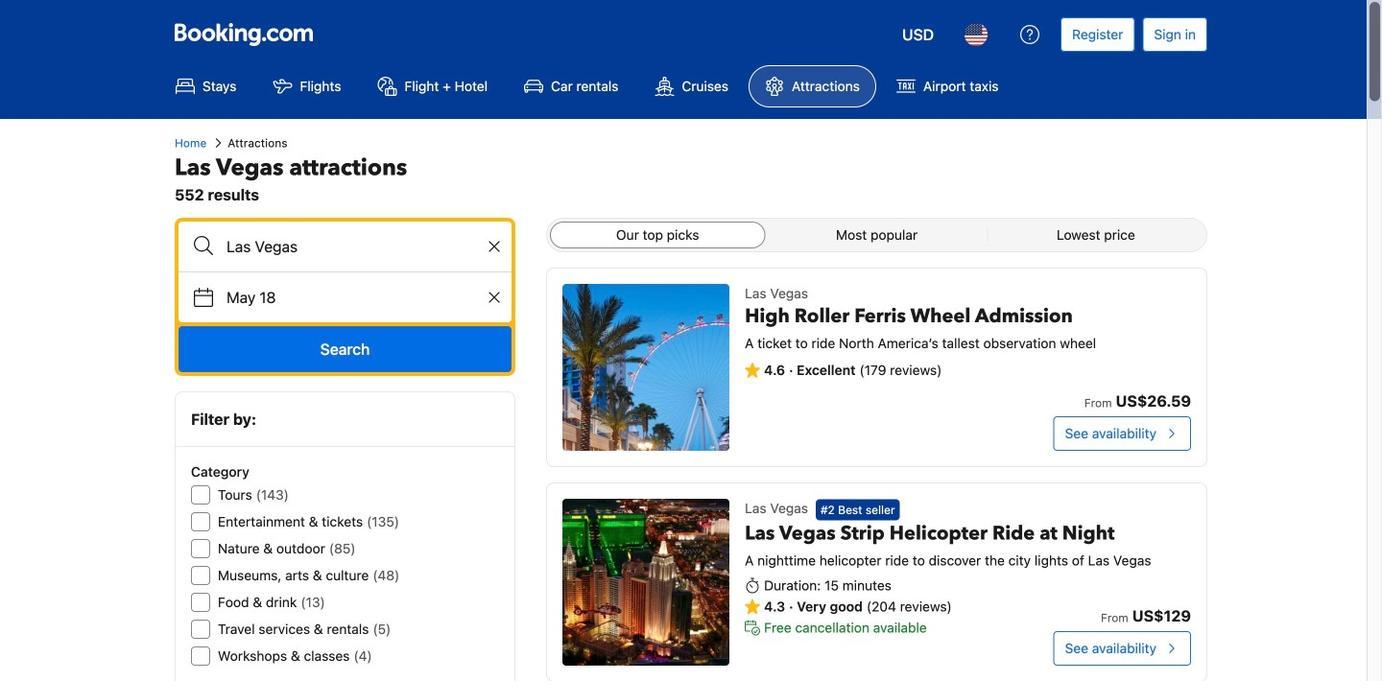 Task type: vqa. For each thing, say whether or not it's contained in the screenshot.
'until 23:59 on December 24, 2023'
no



Task type: describe. For each thing, give the bounding box(es) containing it.
Where are you going? search field
[[179, 222, 512, 272]]



Task type: locate. For each thing, give the bounding box(es) containing it.
booking.com image
[[175, 23, 313, 46]]



